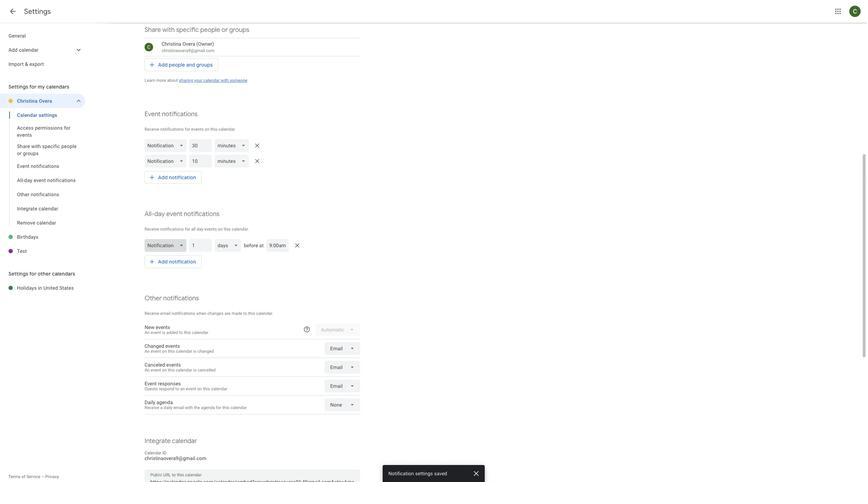Task type: vqa. For each thing, say whether or not it's contained in the screenshot.
Other Calendars list
no



Task type: describe. For each thing, give the bounding box(es) containing it.
is for changed events
[[193, 349, 197, 354]]

other notifications inside settings for my calendars tree
[[17, 192, 59, 198]]

christina for christina overa (owner) christinaovera9@gmail.com
[[162, 41, 181, 47]]

0 vertical spatial event
[[145, 110, 161, 118]]

0 vertical spatial calendar.
[[219, 127, 236, 132]]

calendar id christinaovera9@gmail.com
[[145, 451, 206, 462]]

sharing
[[179, 78, 193, 83]]

1 horizontal spatial specific
[[176, 26, 199, 34]]

changes
[[208, 311, 224, 316]]

with left someone
[[221, 78, 229, 83]]

responses
[[158, 381, 181, 387]]

christina for christina overa
[[17, 98, 38, 104]]

events inside changed events an event on this calendar is changed
[[166, 344, 180, 349]]

event responses guests respond to an event on this calendar
[[145, 381, 228, 392]]

calendars for settings for my calendars
[[46, 84, 69, 90]]

someone
[[230, 78, 248, 83]]

1 vertical spatial all-
[[145, 210, 154, 218]]

before at
[[244, 243, 264, 249]]

add notification button for notifications
[[145, 169, 202, 186]]

added
[[166, 331, 178, 336]]

minutes in advance for notification number field for 30 minutes before element
[[192, 139, 209, 152]]

Days in advance for notification number field
[[192, 239, 209, 252]]

events inside access permissions for events
[[17, 132, 32, 138]]

test tree item
[[0, 244, 85, 259]]

this inside changed events an event on this calendar is changed
[[168, 349, 175, 354]]

this inside daily agenda receive a daily email with the agenda for this calendar
[[223, 406, 230, 411]]

event inside settings for my calendars tree
[[34, 178, 46, 183]]

guests
[[145, 387, 158, 392]]

add people and groups button
[[145, 56, 219, 73]]

your
[[194, 78, 203, 83]]

general
[[9, 33, 26, 39]]

birthdays
[[17, 234, 38, 240]]

before
[[244, 243, 258, 249]]

calendar settings
[[17, 112, 57, 118]]

and
[[186, 62, 195, 68]]

1 horizontal spatial event notifications
[[145, 110, 198, 118]]

to inside "event responses guests respond to an event on this calendar"
[[175, 387, 179, 392]]

event notifications inside settings for my calendars tree
[[17, 163, 59, 169]]

receive email notifications when changes are made to this calendar.
[[145, 311, 274, 316]]

import
[[9, 61, 24, 67]]

events inside canceled events an event on this calendar is cancelled
[[166, 362, 181, 368]]

add notification button for day
[[145, 254, 202, 271]]

calendar for calendar id christinaovera9@gmail.com
[[145, 451, 162, 456]]

receive inside daily agenda receive a daily email with the agenda for this calendar
[[145, 406, 159, 411]]

settings for settings
[[24, 7, 51, 16]]

–
[[41, 475, 44, 480]]

calendars for settings for other calendars
[[52, 271, 75, 277]]

a
[[160, 406, 163, 411]]

cancelled
[[198, 368, 216, 373]]

holidays in united states
[[17, 285, 74, 291]]

export
[[29, 61, 44, 67]]

or inside tree
[[17, 151, 22, 156]]

service
[[26, 475, 40, 480]]

settings for notification
[[415, 471, 433, 477]]

christina overa
[[17, 98, 52, 104]]

access permissions for events
[[17, 125, 71, 138]]

id
[[163, 451, 167, 456]]

remove calendar
[[17, 220, 56, 226]]

when
[[196, 311, 207, 316]]

new
[[145, 325, 155, 331]]

all- inside 'group'
[[17, 178, 24, 183]]

my
[[38, 84, 45, 90]]

other
[[38, 271, 51, 277]]

1 horizontal spatial share with specific people or groups
[[145, 26, 250, 34]]

terms of service link
[[9, 475, 40, 480]]

learn more about sharing your calendar with someone
[[145, 78, 248, 83]]

overa for christina overa
[[39, 98, 52, 104]]

1 vertical spatial integrate
[[145, 438, 171, 446]]

in
[[38, 285, 42, 291]]

people inside settings for my calendars tree
[[61, 144, 77, 149]]

(owner)
[[197, 41, 214, 47]]

add calendar
[[9, 47, 38, 53]]

receive for all-
[[145, 227, 159, 232]]

an for canceled events
[[145, 368, 150, 373]]

&
[[25, 61, 28, 67]]

share inside settings for my calendars tree
[[17, 144, 30, 149]]

Time of day text field
[[270, 242, 286, 249]]

1 horizontal spatial other
[[145, 295, 162, 303]]

groups inside button
[[196, 62, 213, 68]]

of
[[22, 475, 25, 480]]

event inside canceled events an event on this calendar is cancelled
[[151, 368, 161, 373]]

day inside settings for my calendars tree
[[24, 178, 32, 183]]

for inside daily agenda receive a daily email with the agenda for this calendar
[[216, 406, 222, 411]]

2 horizontal spatial day
[[197, 227, 204, 232]]

notification for notifications
[[169, 174, 196, 181]]

daily agenda receive a daily email with the agenda for this calendar
[[145, 400, 247, 411]]

on for receive
[[205, 127, 210, 132]]

respond
[[159, 387, 174, 392]]

add people and groups
[[158, 62, 213, 68]]

sharing your calendar with someone link
[[179, 78, 248, 83]]

2 vertical spatial calendar.
[[256, 311, 274, 316]]

to inside new events an event is added to this calendar
[[179, 331, 183, 336]]

1 horizontal spatial or
[[222, 26, 228, 34]]

with inside settings for my calendars tree
[[31, 144, 41, 149]]

changed
[[145, 344, 164, 349]]

test
[[17, 249, 27, 254]]

the
[[194, 406, 200, 411]]

overa for christina overa (owner) christinaovera9@gmail.com
[[183, 41, 195, 47]]

event inside new events an event is added to this calendar
[[151, 331, 161, 336]]

at
[[260, 243, 264, 249]]

1 vertical spatial christinaovera9@gmail.com
[[145, 456, 206, 462]]

people inside button
[[169, 62, 185, 68]]

settings for other calendars
[[9, 271, 75, 277]]



Task type: locate. For each thing, give the bounding box(es) containing it.
1 vertical spatial calendar.
[[232, 227, 249, 232]]

0 horizontal spatial people
[[61, 144, 77, 149]]

0 vertical spatial email
[[160, 311, 171, 316]]

0 horizontal spatial email
[[160, 311, 171, 316]]

1 horizontal spatial integrate
[[145, 438, 171, 446]]

1 vertical spatial calendars
[[52, 271, 75, 277]]

agenda
[[157, 400, 173, 406], [201, 406, 215, 411]]

event
[[145, 110, 161, 118], [17, 163, 30, 169], [145, 381, 157, 387]]

other notifications up the remove calendar
[[17, 192, 59, 198]]

settings left saved
[[415, 471, 433, 477]]

event inside "event responses guests respond to an event on this calendar"
[[145, 381, 157, 387]]

with left the at the bottom of the page
[[185, 406, 193, 411]]

this inside "event responses guests respond to an event on this calendar"
[[203, 387, 210, 392]]

1 vertical spatial to
[[179, 331, 183, 336]]

calendar inside canceled events an event on this calendar is cancelled
[[176, 368, 192, 373]]

about
[[167, 78, 178, 83]]

0 vertical spatial all-
[[17, 178, 24, 183]]

an inside new events an event is added to this calendar
[[145, 331, 150, 336]]

1 an from the top
[[145, 331, 150, 336]]

settings for my calendars
[[9, 84, 69, 90]]

0 vertical spatial to
[[243, 311, 247, 316]]

share with specific people or groups inside 'group'
[[17, 144, 77, 156]]

add inside add people and groups button
[[158, 62, 168, 68]]

people down permissions
[[61, 144, 77, 149]]

with inside daily agenda receive a daily email with the agenda for this calendar
[[185, 406, 193, 411]]

1 vertical spatial event
[[17, 163, 30, 169]]

overa inside tree item
[[39, 98, 52, 104]]

None text field
[[150, 478, 355, 483]]

0 horizontal spatial groups
[[23, 151, 39, 156]]

terms of service – privacy
[[9, 475, 59, 480]]

learn
[[145, 78, 155, 83]]

is inside new events an event is added to this calendar
[[162, 331, 165, 336]]

all-day event notifications
[[17, 178, 76, 183], [145, 210, 220, 218]]

calendars
[[46, 84, 69, 90], [52, 271, 75, 277]]

2 horizontal spatial groups
[[229, 26, 250, 34]]

this inside new events an event is added to this calendar
[[184, 331, 191, 336]]

groups inside settings for my calendars tree
[[23, 151, 39, 156]]

1 vertical spatial event notifications
[[17, 163, 59, 169]]

2 add notification from the top
[[158, 259, 196, 265]]

1 notification from the top
[[169, 174, 196, 181]]

2 vertical spatial is
[[193, 368, 197, 373]]

daily
[[164, 406, 173, 411]]

minutes in advance for notification number field for 10 minutes before element on the left top of page
[[192, 155, 209, 168]]

is left cancelled
[[193, 368, 197, 373]]

1 vertical spatial share with specific people or groups
[[17, 144, 77, 156]]

0 horizontal spatial or
[[17, 151, 22, 156]]

settings for settings for other calendars
[[9, 271, 28, 277]]

1 vertical spatial email
[[174, 406, 184, 411]]

add
[[9, 47, 18, 53], [158, 62, 168, 68], [158, 174, 168, 181], [158, 259, 168, 265]]

2 vertical spatial settings
[[9, 271, 28, 277]]

0 vertical spatial people
[[200, 26, 220, 34]]

group containing calendar settings
[[0, 108, 85, 230]]

2 vertical spatial an
[[145, 368, 150, 373]]

for inside access permissions for events
[[64, 125, 71, 131]]

event inside 'group'
[[17, 163, 30, 169]]

to left an
[[175, 387, 179, 392]]

states
[[59, 285, 74, 291]]

share with specific people or groups down access permissions for events
[[17, 144, 77, 156]]

calendar
[[19, 47, 38, 53], [204, 78, 220, 83], [39, 206, 58, 212], [37, 220, 56, 226], [192, 331, 208, 336], [176, 349, 192, 354], [176, 368, 192, 373], [211, 387, 228, 392], [231, 406, 247, 411], [172, 438, 197, 446]]

0 horizontal spatial share with specific people or groups
[[17, 144, 77, 156]]

specific inside settings for my calendars tree
[[42, 144, 60, 149]]

on inside canceled events an event on this calendar is cancelled
[[162, 368, 167, 373]]

share with specific people or groups up (owner) on the left top of page
[[145, 26, 250, 34]]

an inside canceled events an event on this calendar is cancelled
[[145, 368, 150, 373]]

0 horizontal spatial christina
[[17, 98, 38, 104]]

on inside "event responses guests respond to an event on this calendar"
[[197, 387, 202, 392]]

1 vertical spatial or
[[17, 151, 22, 156]]

1 add notification button from the top
[[145, 169, 202, 186]]

more
[[156, 78, 166, 83]]

tree
[[0, 29, 85, 71]]

share with specific people or groups
[[145, 26, 250, 34], [17, 144, 77, 156]]

integrate up remove
[[17, 206, 37, 212]]

calendar. right made
[[256, 311, 274, 316]]

christina up add people and groups button
[[162, 41, 181, 47]]

0 horizontal spatial share
[[17, 144, 30, 149]]

overa down my
[[39, 98, 52, 104]]

calendar.
[[219, 127, 236, 132], [232, 227, 249, 232], [256, 311, 274, 316]]

0 vertical spatial is
[[162, 331, 165, 336]]

2 receive from the top
[[145, 227, 159, 232]]

birthdays tree item
[[0, 230, 85, 244]]

1 vertical spatial add notification button
[[145, 254, 202, 271]]

1 add notification from the top
[[158, 174, 196, 181]]

overa left (owner) on the left top of page
[[183, 41, 195, 47]]

calendar inside "event responses guests respond to an event on this calendar"
[[211, 387, 228, 392]]

0 horizontal spatial day
[[24, 178, 32, 183]]

receive notifications for events on this calendar.
[[145, 127, 236, 132]]

1 vertical spatial day
[[154, 210, 165, 218]]

0 horizontal spatial settings
[[39, 112, 57, 118]]

an
[[180, 387, 185, 392]]

receive for event
[[145, 127, 159, 132]]

settings up permissions
[[39, 112, 57, 118]]

an
[[145, 331, 150, 336], [145, 349, 150, 354], [145, 368, 150, 373]]

privacy link
[[45, 475, 59, 480]]

10 minutes before element
[[145, 154, 360, 169]]

1 vertical spatial integrate calendar
[[145, 438, 197, 446]]

event
[[34, 178, 46, 183], [166, 210, 182, 218], [151, 331, 161, 336], [151, 349, 161, 354], [151, 368, 161, 373], [186, 387, 196, 392]]

1 vertical spatial other notifications
[[145, 295, 199, 303]]

settings for settings for my calendars
[[9, 84, 28, 90]]

30 minutes before element
[[145, 138, 360, 154]]

for
[[29, 84, 36, 90], [64, 125, 71, 131], [185, 127, 190, 132], [185, 227, 190, 232], [29, 271, 36, 277], [216, 406, 222, 411]]

notification settings saved
[[389, 471, 447, 477]]

0 horizontal spatial other
[[17, 192, 29, 198]]

1 horizontal spatial all-day event notifications
[[145, 210, 220, 218]]

united
[[43, 285, 58, 291]]

Minutes in advance for notification number field
[[192, 139, 209, 152], [192, 155, 209, 168]]

1 vertical spatial overa
[[39, 98, 52, 104]]

3 an from the top
[[145, 368, 150, 373]]

is inside changed events an event on this calendar is changed
[[193, 349, 197, 354]]

1 minutes in advance for notification number field from the top
[[192, 139, 209, 152]]

calendars right my
[[46, 84, 69, 90]]

1 vertical spatial groups
[[196, 62, 213, 68]]

settings for my calendars tree
[[0, 94, 85, 259]]

an for new events
[[145, 331, 150, 336]]

integrate inside 'group'
[[17, 206, 37, 212]]

agenda down the respond on the bottom left of the page
[[157, 400, 173, 406]]

remove
[[17, 220, 35, 226]]

go back image
[[9, 7, 17, 16]]

other
[[17, 192, 29, 198], [145, 295, 162, 303]]

with down access permissions for events
[[31, 144, 41, 149]]

1 horizontal spatial agenda
[[201, 406, 215, 411]]

0 vertical spatial or
[[222, 26, 228, 34]]

the day before at 9am element
[[145, 238, 360, 254]]

0 horizontal spatial integrate
[[17, 206, 37, 212]]

overa
[[183, 41, 195, 47], [39, 98, 52, 104]]

terms
[[9, 475, 20, 480]]

0 vertical spatial an
[[145, 331, 150, 336]]

settings
[[39, 112, 57, 118], [415, 471, 433, 477]]

christina inside christina overa tree item
[[17, 98, 38, 104]]

0 vertical spatial specific
[[176, 26, 199, 34]]

settings
[[24, 7, 51, 16], [9, 84, 28, 90], [9, 271, 28, 277]]

events inside new events an event is added to this calendar
[[156, 325, 170, 331]]

is inside canceled events an event on this calendar is cancelled
[[193, 368, 197, 373]]

on inside changed events an event on this calendar is changed
[[162, 349, 167, 354]]

daily
[[145, 400, 155, 406]]

1 horizontal spatial email
[[174, 406, 184, 411]]

1 horizontal spatial groups
[[196, 62, 213, 68]]

receive notifications for all day events on this calendar.
[[145, 227, 249, 232]]

calendar left id
[[145, 451, 162, 456]]

group
[[0, 108, 85, 230]]

1 receive from the top
[[145, 127, 159, 132]]

permissions
[[35, 125, 63, 131]]

christina inside 'christina overa (owner) christinaovera9@gmail.com'
[[162, 41, 181, 47]]

privacy
[[45, 475, 59, 480]]

notification
[[169, 174, 196, 181], [169, 259, 196, 265]]

add notification for notifications
[[158, 174, 196, 181]]

event inside changed events an event on this calendar is changed
[[151, 349, 161, 354]]

1 horizontal spatial people
[[169, 62, 185, 68]]

0 vertical spatial notification
[[169, 174, 196, 181]]

event notifications
[[145, 110, 198, 118], [17, 163, 59, 169]]

2 an from the top
[[145, 349, 150, 354]]

on
[[205, 127, 210, 132], [218, 227, 223, 232], [162, 349, 167, 354], [162, 368, 167, 373], [197, 387, 202, 392]]

1 vertical spatial people
[[169, 62, 185, 68]]

1 horizontal spatial share
[[145, 26, 161, 34]]

is
[[162, 331, 165, 336], [193, 349, 197, 354], [193, 368, 197, 373]]

all
[[191, 227, 196, 232]]

2 vertical spatial people
[[61, 144, 77, 149]]

0 vertical spatial minutes in advance for notification number field
[[192, 139, 209, 152]]

other up remove
[[17, 192, 29, 198]]

changed
[[198, 349, 214, 354]]

saved
[[434, 471, 447, 477]]

2 vertical spatial groups
[[23, 151, 39, 156]]

2 vertical spatial event
[[145, 381, 157, 387]]

on for canceled
[[162, 368, 167, 373]]

2 notification from the top
[[169, 259, 196, 265]]

access
[[17, 125, 34, 131]]

add notification button
[[145, 169, 202, 186], [145, 254, 202, 271]]

0 horizontal spatial integrate calendar
[[17, 206, 58, 212]]

2 add notification button from the top
[[145, 254, 202, 271]]

1 horizontal spatial overa
[[183, 41, 195, 47]]

canceled
[[145, 362, 165, 368]]

settings inside 'group'
[[39, 112, 57, 118]]

minutes in advance for notification number field inside 30 minutes before element
[[192, 139, 209, 152]]

1 vertical spatial calendar
[[145, 451, 162, 456]]

christina overa tree item
[[0, 94, 85, 108]]

calendar inside daily agenda receive a daily email with the agenda for this calendar
[[231, 406, 247, 411]]

is for canceled events
[[193, 368, 197, 373]]

0 vertical spatial other
[[17, 192, 29, 198]]

1 horizontal spatial other notifications
[[145, 295, 199, 303]]

integrate calendar up id
[[145, 438, 197, 446]]

calendar inside new events an event is added to this calendar
[[192, 331, 208, 336]]

christina up calendar settings
[[17, 98, 38, 104]]

christina overa (owner) christinaovera9@gmail.com
[[162, 41, 215, 53]]

notifications element
[[145, 138, 360, 169]]

integrate up id
[[145, 438, 171, 446]]

0 horizontal spatial overa
[[39, 98, 52, 104]]

1 horizontal spatial christina
[[162, 41, 181, 47]]

event notifications down access permissions for events
[[17, 163, 59, 169]]

notification
[[389, 471, 414, 477]]

other notifications up new events an event is added to this calendar
[[145, 295, 199, 303]]

0 horizontal spatial all-day event notifications
[[17, 178, 76, 183]]

email up new events an event is added to this calendar
[[160, 311, 171, 316]]

settings right go back icon
[[24, 7, 51, 16]]

email right daily
[[174, 406, 184, 411]]

email inside daily agenda receive a daily email with the agenda for this calendar
[[174, 406, 184, 411]]

holidays in united states tree item
[[0, 281, 85, 295]]

an inside changed events an event on this calendar is changed
[[145, 349, 150, 354]]

on for changed
[[162, 349, 167, 354]]

agenda right the at the bottom of the page
[[201, 406, 215, 411]]

other up new
[[145, 295, 162, 303]]

integrate calendar up the remove calendar
[[17, 206, 58, 212]]

2 horizontal spatial people
[[200, 26, 220, 34]]

notification for day
[[169, 259, 196, 265]]

receive for other
[[145, 311, 159, 316]]

1 vertical spatial add notification
[[158, 259, 196, 265]]

to
[[243, 311, 247, 316], [179, 331, 183, 336], [175, 387, 179, 392]]

0 horizontal spatial agenda
[[157, 400, 173, 406]]

0 horizontal spatial specific
[[42, 144, 60, 149]]

specific down access permissions for events
[[42, 144, 60, 149]]

specific up 'christina overa (owner) christinaovera9@gmail.com'
[[176, 26, 199, 34]]

to right added
[[179, 331, 183, 336]]

calendar. up 30 minutes before element
[[219, 127, 236, 132]]

with up 'christina overa (owner) christinaovera9@gmail.com'
[[163, 26, 175, 34]]

1 vertical spatial other
[[145, 295, 162, 303]]

1 horizontal spatial day
[[154, 210, 165, 218]]

an up changed on the bottom left
[[145, 331, 150, 336]]

1 vertical spatial notification
[[169, 259, 196, 265]]

0 vertical spatial settings
[[39, 112, 57, 118]]

3 receive from the top
[[145, 311, 159, 316]]

1 vertical spatial minutes in advance for notification number field
[[192, 155, 209, 168]]

tree containing general
[[0, 29, 85, 71]]

4 receive from the top
[[145, 406, 159, 411]]

1 horizontal spatial all-
[[145, 210, 154, 218]]

canceled events an event on this calendar is cancelled
[[145, 362, 216, 373]]

changed events an event on this calendar is changed
[[145, 344, 214, 354]]

integrate calendar
[[17, 206, 58, 212], [145, 438, 197, 446]]

0 vertical spatial share
[[145, 26, 161, 34]]

this inside canceled events an event on this calendar is cancelled
[[168, 368, 175, 373]]

holidays
[[17, 285, 37, 291]]

1 vertical spatial settings
[[415, 471, 433, 477]]

email
[[160, 311, 171, 316], [174, 406, 184, 411]]

0 vertical spatial share with specific people or groups
[[145, 26, 250, 34]]

are
[[225, 311, 231, 316]]

import & export
[[9, 61, 44, 67]]

0 vertical spatial day
[[24, 178, 32, 183]]

0 vertical spatial groups
[[229, 26, 250, 34]]

0 vertical spatial christinaovera9@gmail.com
[[162, 48, 215, 53]]

calendar for calendar settings
[[17, 112, 37, 118]]

0 vertical spatial calendars
[[46, 84, 69, 90]]

calendar inside tree
[[17, 112, 37, 118]]

0 vertical spatial integrate
[[17, 206, 37, 212]]

overa inside 'christina overa (owner) christinaovera9@gmail.com'
[[183, 41, 195, 47]]

an for changed events
[[145, 349, 150, 354]]

new events an event is added to this calendar
[[145, 325, 208, 336]]

is left added
[[162, 331, 165, 336]]

1 vertical spatial all-day event notifications
[[145, 210, 220, 218]]

2 vertical spatial day
[[197, 227, 204, 232]]

1 vertical spatial settings
[[9, 84, 28, 90]]

event notifications up receive notifications for events on this calendar.
[[145, 110, 198, 118]]

other inside settings for my calendars tree
[[17, 192, 29, 198]]

calendars up states at the bottom left of page
[[52, 271, 75, 277]]

or
[[222, 26, 228, 34], [17, 151, 22, 156]]

1 horizontal spatial settings
[[415, 471, 433, 477]]

0 horizontal spatial other notifications
[[17, 192, 59, 198]]

made
[[232, 311, 242, 316]]

test link
[[17, 244, 85, 259]]

minutes in advance for notification number field inside 10 minutes before element
[[192, 155, 209, 168]]

all-day event notifications inside settings for my calendars tree
[[17, 178, 76, 183]]

an up guests
[[145, 368, 150, 373]]

this
[[211, 127, 218, 132], [224, 227, 231, 232], [248, 311, 255, 316], [184, 331, 191, 336], [168, 349, 175, 354], [168, 368, 175, 373], [203, 387, 210, 392], [223, 406, 230, 411]]

calendar inside calendar id christinaovera9@gmail.com
[[145, 451, 162, 456]]

0 vertical spatial overa
[[183, 41, 195, 47]]

holidays in united states link
[[17, 281, 85, 295]]

add notification
[[158, 174, 196, 181], [158, 259, 196, 265]]

groups
[[229, 26, 250, 34], [196, 62, 213, 68], [23, 151, 39, 156]]

0 vertical spatial christina
[[162, 41, 181, 47]]

None field
[[145, 139, 190, 152], [215, 139, 252, 152], [145, 155, 190, 168], [215, 155, 252, 168], [145, 239, 190, 252], [215, 239, 244, 252], [325, 343, 360, 355], [325, 361, 360, 374], [325, 380, 360, 393], [325, 399, 360, 412], [145, 139, 190, 152], [215, 139, 252, 152], [145, 155, 190, 168], [215, 155, 252, 168], [145, 239, 190, 252], [215, 239, 244, 252], [325, 343, 360, 355], [325, 361, 360, 374], [325, 380, 360, 393], [325, 399, 360, 412]]

2 vertical spatial to
[[175, 387, 179, 392]]

settings up holidays at the bottom
[[9, 271, 28, 277]]

0 horizontal spatial all-
[[17, 178, 24, 183]]

settings for calendar
[[39, 112, 57, 118]]

event inside "event responses guests respond to an event on this calendar"
[[186, 387, 196, 392]]

1 vertical spatial christina
[[17, 98, 38, 104]]

calendar inside changed events an event on this calendar is changed
[[176, 349, 192, 354]]

calendar up the access
[[17, 112, 37, 118]]

0 vertical spatial other notifications
[[17, 192, 59, 198]]

an up canceled
[[145, 349, 150, 354]]

notifications
[[162, 110, 198, 118], [160, 127, 184, 132], [31, 163, 59, 169], [47, 178, 76, 183], [31, 192, 59, 198], [184, 210, 220, 218], [160, 227, 184, 232], [163, 295, 199, 303], [172, 311, 195, 316]]

to right made
[[243, 311, 247, 316]]

1 vertical spatial is
[[193, 349, 197, 354]]

settings heading
[[24, 7, 51, 16]]

receive
[[145, 127, 159, 132], [145, 227, 159, 232], [145, 311, 159, 316], [145, 406, 159, 411]]

birthdays link
[[17, 230, 85, 244]]

add notification for day
[[158, 259, 196, 265]]

people
[[200, 26, 220, 34], [169, 62, 185, 68], [61, 144, 77, 149]]

settings up christina overa at the top left
[[9, 84, 28, 90]]

integrate
[[17, 206, 37, 212], [145, 438, 171, 446]]

1 vertical spatial share
[[17, 144, 30, 149]]

calendar. up before at the left of the page
[[232, 227, 249, 232]]

is left changed
[[193, 349, 197, 354]]

people up (owner) on the left top of page
[[200, 26, 220, 34]]

people left and
[[169, 62, 185, 68]]

integrate calendar inside settings for my calendars tree
[[17, 206, 58, 212]]

2 minutes in advance for notification number field from the top
[[192, 155, 209, 168]]



